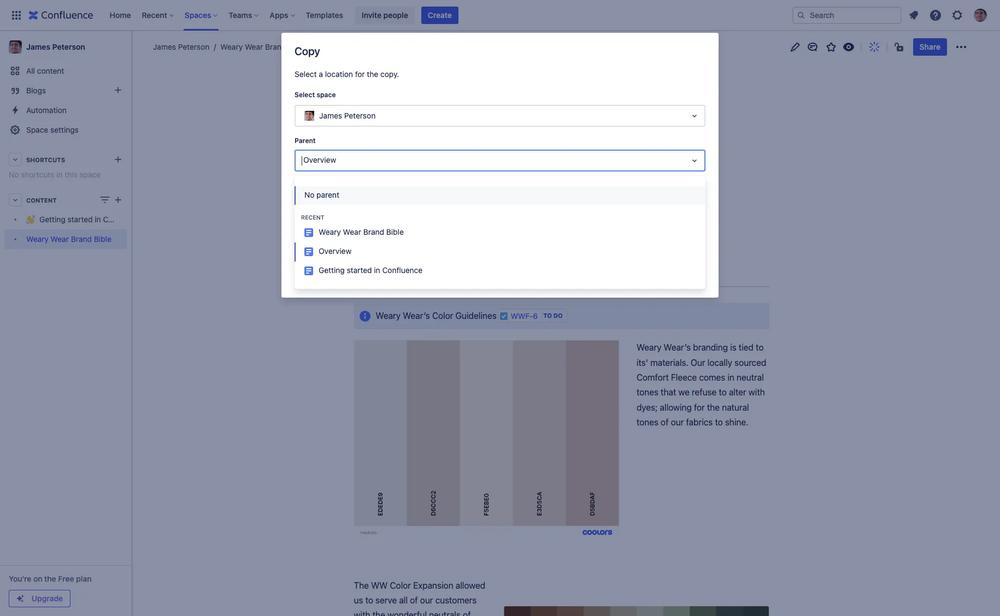 Task type: describe. For each thing, give the bounding box(es) containing it.
open image
[[688, 109, 701, 122]]

no for no parent
[[304, 190, 314, 199]]

all content link
[[4, 61, 127, 81]]

our inside weary wear's branding is tied to its' materials. our locally sourced comfort fleece comes in neutral tones that we refuse to alter with dyes; allowing for the natural tones of our fabrics to shine.
[[671, 418, 684, 427]]

getting inside "copy" dialog
[[319, 265, 345, 275]]

dyes;
[[637, 403, 658, 412]]

use this page as a guiding document on all things weary wear.
[[354, 237, 602, 247]]

weary down spaces "popup button"
[[220, 42, 243, 51]]

select for select space
[[295, 91, 315, 99]]

expansion
[[413, 581, 453, 590]]

templates
[[306, 10, 343, 19]]

tied
[[739, 343, 754, 353]]

weary wear brand bible inside "copy" dialog
[[319, 227, 404, 237]]

link
[[349, 43, 362, 52]]

serve
[[375, 596, 397, 605]]

ww
[[371, 581, 388, 590]]

invite people
[[362, 10, 408, 19]]

bible inside tree
[[94, 235, 111, 244]]

1 jira link link
[[312, 39, 368, 55]]

to
[[543, 312, 552, 319]]

recent
[[301, 214, 324, 221]]

color for expansion
[[390, 581, 411, 590]]

getting started in confluence link
[[4, 210, 143, 230]]

for inside weary wear's branding is tied to its' materials. our locally sourced comfort fleece comes in neutral tones that we refuse to alter with dyes; allowing for the natural tones of our fabrics to shine.
[[694, 403, 705, 412]]

spaces button
[[181, 6, 222, 24]]

comfort
[[637, 373, 669, 382]]

the ww color expansion allowed us to serve all of our customers with the wonderful neutrals 
[[354, 581, 487, 616]]

weary right the things
[[550, 237, 575, 247]]

of inside the ww color expansion allowed us to serve all of our customers with the wonderful neutrals
[[410, 596, 418, 605]]

alter
[[729, 388, 746, 397]]

guiding
[[428, 237, 457, 247]]

comes
[[699, 373, 725, 382]]

1 horizontal spatial weary wear brand bible link
[[209, 42, 306, 52]]

overview image
[[304, 248, 313, 256]]

wear's for branding
[[664, 343, 691, 353]]

location
[[325, 69, 353, 79]]

all for serve
[[399, 596, 408, 605]]

2 tones from the top
[[637, 418, 658, 427]]

shortcuts
[[21, 170, 54, 179]]

all content
[[26, 66, 64, 75]]

space settings
[[26, 125, 79, 134]]

tree inside space "element"
[[4, 210, 143, 249]]

weary wear brand bible up by on the left of the page
[[354, 170, 509, 188]]

1 horizontal spatial a
[[421, 237, 426, 247]]

upgrade button
[[9, 591, 70, 607]]

content
[[37, 66, 64, 75]]

color for guidelines
[[432, 311, 453, 321]]

weary wear's branding is tied to its' materials. our locally sourced comfort fleece comes in neutral tones that we refuse to alter with dyes; allowing for the natural tones of our fabrics to shine.
[[637, 343, 769, 427]]

jira
[[335, 43, 347, 52]]

james inside space "element"
[[26, 42, 50, 51]]

owned
[[379, 203, 401, 211]]

learn more
[[295, 271, 335, 280]]

us
[[354, 596, 363, 605]]

peterson inside space "element"
[[52, 42, 85, 51]]

bible inside "copy" dialog
[[386, 227, 404, 237]]

content button
[[4, 190, 127, 210]]

Select space text field
[[303, 110, 305, 121]]

parent
[[295, 137, 316, 145]]

you're on the free plan
[[9, 574, 92, 584]]

content
[[26, 196, 57, 204]]

1 jira link
[[329, 43, 362, 52]]

is
[[730, 343, 736, 353]]

1
[[329, 43, 333, 52]]

space settings link
[[4, 120, 127, 140]]

wear's for color
[[403, 311, 430, 321]]

weary inside space "element"
[[26, 235, 49, 244]]

that
[[661, 388, 676, 397]]

all for on
[[513, 237, 522, 247]]

settings icon image
[[951, 8, 964, 22]]

invite people button
[[355, 6, 415, 24]]

as
[[410, 237, 419, 247]]

to left alter at right
[[719, 388, 727, 397]]

getting inside space "element"
[[39, 215, 65, 224]]

banner containing home
[[0, 0, 1000, 31]]

weary right panel info icon
[[376, 311, 401, 321]]

this inside space "element"
[[65, 170, 77, 179]]

to inside the ww color expansion allowed us to serve all of our customers with the wonderful neutrals
[[365, 596, 373, 605]]

automation
[[26, 105, 67, 115]]

the inside the ww color expansion allowed us to serve all of our customers with the wonderful neutrals
[[372, 611, 385, 616]]

on inside space "element"
[[33, 574, 42, 584]]

started inside space "element"
[[67, 215, 93, 224]]

1 horizontal spatial james peterson link
[[153, 42, 209, 52]]

allowed
[[456, 581, 485, 590]]

Search field
[[792, 6, 902, 24]]

wwf-6 link
[[499, 311, 538, 321]]

templates link
[[302, 6, 346, 24]]

select for select a location for the copy.
[[295, 69, 317, 79]]

branding
[[693, 343, 728, 353]]

weary wear brand bible inside space "element"
[[26, 235, 111, 244]]

1 horizontal spatial this
[[371, 237, 386, 247]]

the
[[354, 581, 369, 590]]

owned by
[[379, 203, 412, 211]]

weary wear brand bible image
[[304, 229, 313, 237]]

select a location for the copy.
[[295, 69, 399, 79]]

to do
[[543, 312, 563, 319]]

neutral
[[737, 373, 764, 382]]

shortcuts
[[26, 156, 65, 163]]

copy.
[[380, 69, 399, 79]]

space inside "copy" dialog
[[317, 91, 336, 99]]

james peterson inside "copy" dialog
[[319, 111, 376, 120]]

wwf-6
[[511, 311, 538, 321]]

wear inside tree
[[51, 235, 69, 244]]

create link
[[421, 6, 458, 24]]

plan
[[76, 574, 92, 584]]

no parent
[[304, 190, 339, 199]]

open image
[[688, 154, 701, 167]]

6
[[533, 311, 538, 321]]

wear left copy
[[245, 42, 263, 51]]

the inside weary wear's branding is tied to its' materials. our locally sourced comfort fleece comes in neutral tones that we refuse to alter with dyes; allowing for the natural tones of our fabrics to shine.
[[707, 403, 720, 412]]

upgrade
[[32, 594, 63, 603]]

the inside "copy" dialog
[[367, 69, 378, 79]]

wear up by on the left of the page
[[399, 170, 432, 188]]

wonderful
[[387, 611, 427, 616]]

weary wear brand bible down apps
[[220, 42, 306, 51]]

our inside the ww color expansion allowed us to serve all of our customers with the wonderful neutrals
[[420, 596, 433, 605]]

0 vertical spatial on
[[501, 237, 511, 247]]

confluence inside space "element"
[[103, 215, 143, 224]]

sourced
[[734, 358, 766, 368]]

natural
[[722, 403, 749, 412]]

create a blog image
[[111, 84, 125, 97]]

remember: wear. sleep. wake
[[354, 259, 474, 269]]

space element
[[0, 31, 143, 616]]



Task type: vqa. For each thing, say whether or not it's contained in the screenshot.
leftmost a
yes



Task type: locate. For each thing, give the bounding box(es) containing it.
the down refuse
[[707, 403, 720, 412]]

weary wear brand bible link down apps
[[209, 42, 306, 52]]

all inside the ww color expansion allowed us to serve all of our customers with the wonderful neutrals
[[399, 596, 408, 605]]

1 vertical spatial weary wear brand bible link
[[4, 230, 127, 249]]

wear's up materials.
[[664, 343, 691, 353]]

banner
[[0, 0, 1000, 31]]

1 vertical spatial our
[[420, 596, 433, 605]]

0 vertical spatial with
[[748, 388, 765, 397]]

0 horizontal spatial all
[[399, 596, 408, 605]]

neutrals
[[429, 611, 461, 616]]

brand inside space "element"
[[71, 235, 92, 244]]

0 horizontal spatial for
[[355, 69, 365, 79]]

getting started in confluence down use
[[319, 265, 423, 275]]

1 vertical spatial select
[[295, 91, 315, 99]]

this
[[65, 170, 77, 179], [371, 237, 386, 247]]

for right the location on the top left of the page
[[355, 69, 365, 79]]

the left copy.
[[367, 69, 378, 79]]

1 vertical spatial of
[[410, 596, 418, 605]]

do
[[553, 312, 563, 319]]

getting started in confluence
[[39, 215, 143, 224], [319, 265, 423, 275]]

the down serve on the left of the page
[[372, 611, 385, 616]]

no left shortcuts
[[9, 170, 19, 179]]

0 horizontal spatial started
[[67, 215, 93, 224]]

you're
[[9, 574, 31, 584]]

home link
[[106, 6, 134, 24]]

0 horizontal spatial james peterson
[[26, 42, 85, 51]]

getting down the 'content'
[[39, 215, 65, 224]]

our down allowing
[[671, 418, 684, 427]]

weary wear brand bible link down content dropdown button
[[4, 230, 127, 249]]

panel info image
[[358, 310, 371, 323]]

weary down the 'content'
[[26, 235, 49, 244]]

0 vertical spatial confluence
[[103, 215, 143, 224]]

select
[[295, 69, 317, 79], [295, 91, 315, 99]]

of up wonderful
[[410, 596, 418, 605]]

0 horizontal spatial on
[[33, 574, 42, 584]]

no
[[9, 170, 19, 179], [304, 190, 314, 199]]

james peterson link down spaces
[[153, 42, 209, 52]]

0 horizontal spatial our
[[420, 596, 433, 605]]

started
[[67, 215, 93, 224], [347, 265, 372, 275]]

0 horizontal spatial space
[[80, 170, 101, 179]]

by
[[403, 203, 410, 211]]

0 vertical spatial getting
[[39, 215, 65, 224]]

a right the as
[[421, 237, 426, 247]]

edit this page image
[[788, 40, 801, 54]]

wear
[[245, 42, 263, 51], [399, 170, 432, 188], [343, 227, 361, 237], [51, 235, 69, 244]]

0 horizontal spatial james peterson link
[[4, 36, 127, 58]]

confluence
[[103, 215, 143, 224], [382, 265, 423, 275]]

color left guidelines
[[432, 311, 453, 321]]

blogs link
[[4, 81, 127, 101]]

all
[[26, 66, 35, 75]]

in inside weary wear's branding is tied to its' materials. our locally sourced comfort fleece comes in neutral tones that we refuse to alter with dyes; allowing for the natural tones of our fabrics to shine.
[[727, 373, 734, 382]]

0 vertical spatial this
[[65, 170, 77, 179]]

1 horizontal spatial with
[[748, 388, 765, 397]]

1 vertical spatial this
[[371, 237, 386, 247]]

Parent text field
[[302, 155, 304, 166]]

to right tied
[[756, 343, 764, 353]]

0 vertical spatial wear.
[[578, 237, 600, 247]]

brand inside "copy" dialog
[[363, 227, 384, 237]]

peterson down select a location for the copy.
[[344, 111, 376, 120]]

select space
[[295, 91, 336, 99]]

on right document
[[501, 237, 511, 247]]

color up serve on the left of the page
[[390, 581, 411, 590]]

weary wear brand bible link
[[209, 42, 306, 52], [4, 230, 127, 249]]

remember:
[[354, 259, 399, 269]]

getting started in confluence inside "copy" dialog
[[319, 265, 423, 275]]

confluence image
[[28, 8, 93, 22], [28, 8, 93, 22]]

allowing
[[660, 403, 692, 412]]

locally
[[707, 358, 732, 368]]

1 vertical spatial space
[[80, 170, 101, 179]]

free
[[58, 574, 74, 584]]

weary wear brand bible down getting started in confluence link
[[26, 235, 111, 244]]

refuse
[[692, 388, 717, 397]]

a inside "copy" dialog
[[319, 69, 323, 79]]

2 horizontal spatial james
[[319, 111, 342, 120]]

color
[[432, 311, 453, 321], [390, 581, 411, 590]]

1 vertical spatial getting started in confluence
[[319, 265, 423, 275]]

tones
[[637, 388, 658, 397], [637, 418, 658, 427]]

global element
[[7, 0, 792, 30]]

automation link
[[4, 101, 127, 120]]

1 horizontal spatial wear's
[[664, 343, 691, 353]]

overview
[[303, 155, 336, 164], [319, 246, 351, 256]]

with
[[748, 388, 765, 397], [354, 611, 370, 616]]

james peterson inside space "element"
[[26, 42, 85, 51]]

1 vertical spatial getting
[[319, 265, 345, 275]]

1 horizontal spatial started
[[347, 265, 372, 275]]

0 vertical spatial weary wear brand bible link
[[209, 42, 306, 52]]

0 horizontal spatial confluence
[[103, 215, 143, 224]]

no left parent
[[304, 190, 314, 199]]

for
[[355, 69, 365, 79], [694, 403, 705, 412]]

1 horizontal spatial space
[[317, 91, 336, 99]]

1 vertical spatial all
[[399, 596, 408, 605]]

copy
[[295, 45, 320, 57]]

started down content dropdown button
[[67, 215, 93, 224]]

0 vertical spatial getting started in confluence
[[39, 215, 143, 224]]

with inside the ww color expansion allowed us to serve all of our customers with the wonderful neutrals
[[354, 611, 370, 616]]

wear up use
[[343, 227, 361, 237]]

0 horizontal spatial this
[[65, 170, 77, 179]]

getting
[[39, 215, 65, 224], [319, 265, 345, 275]]

weary wear brand bible up use
[[319, 227, 404, 237]]

1 vertical spatial a
[[421, 237, 426, 247]]

select up select space text box
[[295, 91, 315, 99]]

weary up its'
[[637, 343, 661, 353]]

wear down getting started in confluence link
[[51, 235, 69, 244]]

we
[[678, 388, 690, 397]]

search image
[[797, 11, 805, 19]]

tree
[[4, 210, 143, 249]]

overview down 'parent'
[[303, 155, 336, 164]]

the inside space "element"
[[44, 574, 56, 584]]

to right us
[[365, 596, 373, 605]]

confluence down create a page image
[[103, 215, 143, 224]]

of
[[661, 418, 669, 427], [410, 596, 418, 605]]

space down the location on the top left of the page
[[317, 91, 336, 99]]

parent
[[316, 190, 339, 199]]

0 horizontal spatial peterson
[[52, 42, 85, 51]]

0 vertical spatial select
[[295, 69, 317, 79]]

1 vertical spatial color
[[390, 581, 411, 590]]

0 horizontal spatial wear.
[[401, 259, 423, 269]]

started down use
[[347, 265, 372, 275]]

1 tones from the top
[[637, 388, 658, 397]]

tree containing getting started in confluence
[[4, 210, 143, 249]]

1 horizontal spatial for
[[694, 403, 705, 412]]

color inside the ww color expansion allowed us to serve all of our customers with the wonderful neutrals
[[390, 581, 411, 590]]

fabrics
[[686, 418, 713, 427]]

getting started in confluence down content dropdown button
[[39, 215, 143, 224]]

spaces
[[185, 10, 211, 19]]

peterson up the all content link at the left
[[52, 42, 85, 51]]

wear. right the things
[[578, 237, 600, 247]]

create
[[428, 10, 452, 19]]

getting right getting started in confluence icon
[[319, 265, 345, 275]]

1 vertical spatial started
[[347, 265, 372, 275]]

people
[[383, 10, 408, 19]]

apps button
[[266, 6, 299, 24]]

no shortcuts in this space
[[9, 170, 101, 179]]

for up fabrics
[[694, 403, 705, 412]]

0 vertical spatial our
[[671, 418, 684, 427]]

the left 'free' at the bottom left of page
[[44, 574, 56, 584]]

1 horizontal spatial our
[[671, 418, 684, 427]]

shortcuts button
[[4, 150, 127, 169]]

started inside "copy" dialog
[[347, 265, 372, 275]]

no inside "copy" dialog
[[304, 190, 314, 199]]

sleep.
[[426, 259, 450, 269]]

learn more link
[[295, 270, 335, 281]]

learn
[[295, 271, 315, 280]]

1 horizontal spatial of
[[661, 418, 669, 427]]

0 horizontal spatial weary wear brand bible link
[[4, 230, 127, 249]]

0 horizontal spatial getting
[[39, 215, 65, 224]]

0 horizontal spatial wear's
[[403, 311, 430, 321]]

weary up owned
[[354, 170, 395, 188]]

wear inside "copy" dialog
[[343, 227, 361, 237]]

fleece
[[671, 373, 697, 382]]

on right you're
[[33, 574, 42, 584]]

wear's inside weary wear's branding is tied to its' materials. our locally sourced comfort fleece comes in neutral tones that we refuse to alter with dyes; allowing for the natural tones of our fabrics to shine.
[[664, 343, 691, 353]]

1 vertical spatial for
[[694, 403, 705, 412]]

1 horizontal spatial james
[[153, 42, 176, 51]]

star image
[[824, 40, 838, 54]]

0 horizontal spatial james
[[26, 42, 50, 51]]

things
[[524, 237, 548, 247]]

0 vertical spatial color
[[432, 311, 453, 321]]

on
[[501, 237, 511, 247], [33, 574, 42, 584]]

wear. down the as
[[401, 259, 423, 269]]

with down us
[[354, 611, 370, 616]]

customers
[[435, 596, 477, 605]]

home
[[110, 10, 131, 19]]

getting started in confluence inside space "element"
[[39, 215, 143, 224]]

its'
[[637, 358, 648, 368]]

1 vertical spatial on
[[33, 574, 42, 584]]

weary
[[220, 42, 243, 51], [354, 170, 395, 188], [319, 227, 341, 237], [26, 235, 49, 244], [550, 237, 575, 247], [376, 311, 401, 321], [637, 343, 661, 353]]

0 vertical spatial space
[[317, 91, 336, 99]]

tones up dyes;
[[637, 388, 658, 397]]

in inside "copy" dialog
[[374, 265, 380, 275]]

blogs
[[26, 86, 46, 95]]

this down shortcuts dropdown button
[[65, 170, 77, 179]]

weary right the weary wear brand bible icon
[[319, 227, 341, 237]]

space
[[26, 125, 48, 134]]

1 horizontal spatial all
[[513, 237, 522, 247]]

create a page image
[[111, 193, 125, 207]]

james peterson link up the all content link at the left
[[4, 36, 127, 58]]

peterson down spaces
[[178, 42, 209, 51]]

apps
[[270, 10, 288, 19]]

1 horizontal spatial james peterson
[[153, 42, 209, 51]]

0 horizontal spatial color
[[390, 581, 411, 590]]

to left the shine.
[[715, 418, 723, 427]]

1 vertical spatial no
[[304, 190, 314, 199]]

no inside space "element"
[[9, 170, 19, 179]]

0 vertical spatial a
[[319, 69, 323, 79]]

2 select from the top
[[295, 91, 315, 99]]

all
[[513, 237, 522, 247], [399, 596, 408, 605]]

0 vertical spatial overview
[[303, 155, 336, 164]]

0 horizontal spatial getting started in confluence
[[39, 215, 143, 224]]

our down expansion
[[420, 596, 433, 605]]

0 vertical spatial wear's
[[403, 311, 430, 321]]

to
[[756, 343, 764, 353], [719, 388, 727, 397], [715, 418, 723, 427], [365, 596, 373, 605]]

materials.
[[650, 358, 688, 368]]

guidelines
[[455, 311, 497, 321]]

1 vertical spatial wear.
[[401, 259, 423, 269]]

more
[[317, 271, 335, 280]]

of inside weary wear's branding is tied to its' materials. our locally sourced comfort fleece comes in neutral tones that we refuse to alter with dyes; allowing for the natural tones of our fabrics to shine.
[[661, 418, 669, 427]]

2 horizontal spatial peterson
[[344, 111, 376, 120]]

1 select from the top
[[295, 69, 317, 79]]

0 vertical spatial for
[[355, 69, 365, 79]]

1 horizontal spatial peterson
[[178, 42, 209, 51]]

1 horizontal spatial wear.
[[578, 237, 600, 247]]

weary wear's color guidelines
[[376, 311, 497, 321]]

space inside space "element"
[[80, 170, 101, 179]]

for inside "copy" dialog
[[355, 69, 365, 79]]

1 horizontal spatial color
[[432, 311, 453, 321]]

space down shortcuts dropdown button
[[80, 170, 101, 179]]

use
[[354, 237, 369, 247]]

a left the location on the top left of the page
[[319, 69, 323, 79]]

0 vertical spatial all
[[513, 237, 522, 247]]

this right use
[[371, 237, 386, 247]]

1 vertical spatial tones
[[637, 418, 658, 427]]

0 vertical spatial no
[[9, 170, 19, 179]]

james inside "copy" dialog
[[319, 111, 342, 120]]

0 horizontal spatial with
[[354, 611, 370, 616]]

invite
[[362, 10, 381, 19]]

2 horizontal spatial james peterson
[[319, 111, 376, 120]]

shine.
[[725, 418, 748, 427]]

0 horizontal spatial a
[[319, 69, 323, 79]]

premium image
[[16, 595, 25, 603]]

all up wonderful
[[399, 596, 408, 605]]

weary inside weary wear's branding is tied to its' materials. our locally sourced comfort fleece comes in neutral tones that we refuse to alter with dyes; allowing for the natural tones of our fabrics to shine.
[[637, 343, 661, 353]]

select up select space
[[295, 69, 317, 79]]

1 horizontal spatial getting
[[319, 265, 345, 275]]

no for no shortcuts in this space
[[9, 170, 19, 179]]

1 vertical spatial with
[[354, 611, 370, 616]]

copy dialog
[[281, 33, 719, 298]]

0 vertical spatial started
[[67, 215, 93, 224]]

confluence down page
[[382, 265, 423, 275]]

with inside weary wear's branding is tied to its' materials. our locally sourced comfort fleece comes in neutral tones that we refuse to alter with dyes; allowing for the natural tones of our fabrics to shine.
[[748, 388, 765, 397]]

in
[[56, 170, 63, 179], [95, 215, 101, 224], [374, 265, 380, 275], [727, 373, 734, 382]]

our
[[691, 358, 705, 368]]

peterson inside "copy" dialog
[[344, 111, 376, 120]]

1 horizontal spatial getting started in confluence
[[319, 265, 423, 275]]

overview up more
[[319, 246, 351, 256]]

our
[[671, 418, 684, 427], [420, 596, 433, 605]]

james peterson down spaces
[[153, 42, 209, 51]]

wear's right panel info icon
[[403, 311, 430, 321]]

tones down dyes;
[[637, 418, 658, 427]]

0 vertical spatial of
[[661, 418, 669, 427]]

1 vertical spatial confluence
[[382, 265, 423, 275]]

1 horizontal spatial on
[[501, 237, 511, 247]]

weary inside "copy" dialog
[[319, 227, 341, 237]]

1 horizontal spatial no
[[304, 190, 314, 199]]

james peterson down select space
[[319, 111, 376, 120]]

brand
[[265, 42, 286, 51], [435, 170, 474, 188], [363, 227, 384, 237], [71, 235, 92, 244]]

weary wear brand bible
[[220, 42, 306, 51], [354, 170, 509, 188], [319, 227, 404, 237], [26, 235, 111, 244]]

getting started in confluence image
[[304, 267, 313, 275]]

1 horizontal spatial confluence
[[382, 265, 423, 275]]

all left the things
[[513, 237, 522, 247]]

1 vertical spatial overview
[[319, 246, 351, 256]]

document
[[459, 237, 499, 247]]

1 vertical spatial wear's
[[664, 343, 691, 353]]

0 vertical spatial tones
[[637, 388, 658, 397]]

0 horizontal spatial of
[[410, 596, 418, 605]]

0 horizontal spatial no
[[9, 170, 19, 179]]

confluence inside "copy" dialog
[[382, 265, 423, 275]]

with down neutral
[[748, 388, 765, 397]]

james peterson up content
[[26, 42, 85, 51]]

wwf-
[[511, 311, 533, 321]]

wear's
[[403, 311, 430, 321], [664, 343, 691, 353]]

of down allowing
[[661, 418, 669, 427]]



